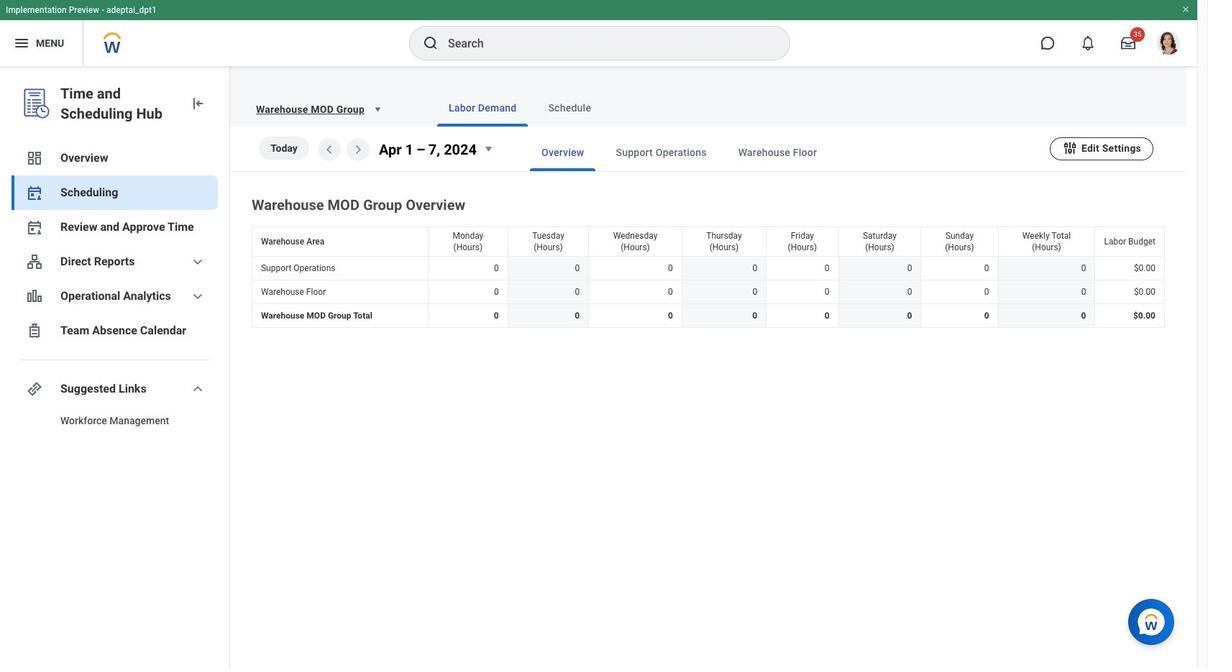 Task type: describe. For each thing, give the bounding box(es) containing it.
chevron down small image for 'chart' icon
[[189, 288, 206, 305]]

calendar user solid image
[[26, 184, 43, 201]]

transformation import image
[[189, 95, 206, 112]]

chevron right small image
[[349, 141, 367, 158]]

dashboard image
[[26, 150, 43, 167]]

navigation pane region
[[0, 66, 230, 668]]

configure image
[[1062, 140, 1078, 156]]

chart image
[[26, 288, 43, 305]]

profile logan mcneil image
[[1157, 32, 1180, 58]]



Task type: locate. For each thing, give the bounding box(es) containing it.
time and scheduling hub element
[[60, 83, 178, 124]]

task timeoff image
[[26, 322, 43, 339]]

calendar user solid image
[[26, 219, 43, 236]]

chevron down small image for view team icon
[[189, 253, 206, 270]]

search image
[[422, 35, 439, 52]]

link image
[[26, 380, 43, 398]]

1 horizontal spatial caret down small image
[[480, 140, 497, 158]]

close environment banner image
[[1182, 5, 1190, 14]]

0 vertical spatial caret down small image
[[370, 102, 385, 116]]

1 vertical spatial caret down small image
[[480, 140, 497, 158]]

view team image
[[26, 253, 43, 270]]

0 horizontal spatial caret down small image
[[370, 102, 385, 116]]

inbox large image
[[1121, 36, 1136, 50]]

chevron down small image
[[189, 253, 206, 270], [189, 288, 206, 305]]

1 chevron down small image from the top
[[189, 253, 206, 270]]

0 vertical spatial chevron down small image
[[189, 253, 206, 270]]

1 vertical spatial tab list
[[501, 134, 1050, 171]]

1 vertical spatial chevron down small image
[[189, 288, 206, 305]]

0 vertical spatial tab list
[[408, 89, 1169, 127]]

tab panel
[[230, 127, 1187, 331]]

chevron left small image
[[321, 141, 338, 158]]

caret down small image
[[370, 102, 385, 116], [480, 140, 497, 158]]

chevron down small image
[[189, 380, 206, 398]]

justify image
[[13, 35, 30, 52]]

tab list
[[408, 89, 1169, 127], [501, 134, 1050, 171]]

Search Workday  search field
[[448, 27, 760, 59]]

banner
[[0, 0, 1197, 66]]

2 chevron down small image from the top
[[189, 288, 206, 305]]

notifications large image
[[1081, 36, 1095, 50]]



Task type: vqa. For each thing, say whether or not it's contained in the screenshot.
caret down small image
yes



